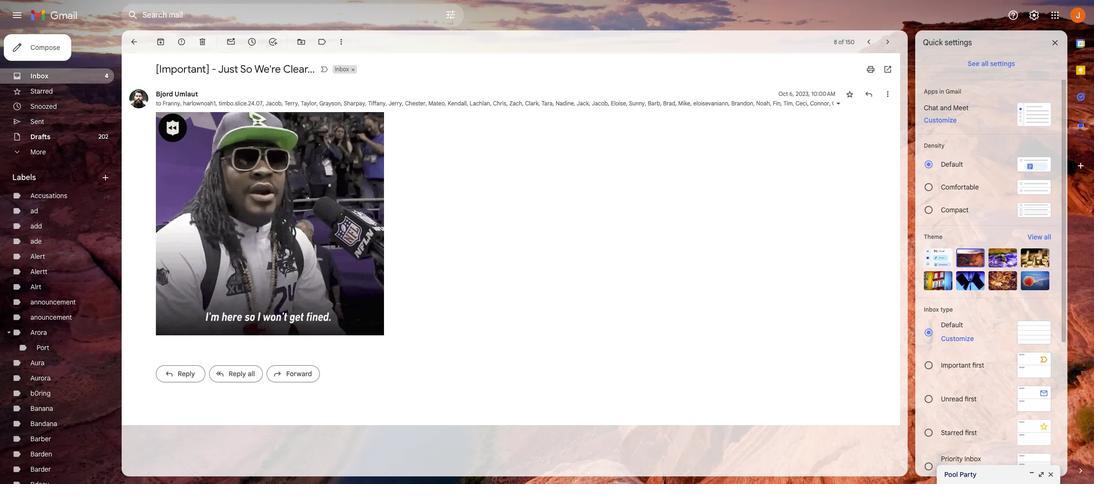 Task type: vqa. For each thing, say whether or not it's contained in the screenshot.
bottommost Promotions
no



Task type: describe. For each thing, give the bounding box(es) containing it.
reply all link
[[209, 366, 263, 383]]

barber
[[30, 435, 51, 443]]

oct 6, 2023, 10:00 am cell
[[779, 89, 836, 99]]

16 , from the left
[[522, 100, 524, 107]]

fin
[[773, 100, 781, 107]]

more image
[[337, 37, 346, 47]]

connor
[[810, 100, 829, 107]]

12 , from the left
[[445, 100, 446, 107]]

labels navigation
[[0, 30, 122, 484]]

2 , from the left
[[216, 100, 217, 107]]

clear...
[[283, 63, 315, 76]]

pop out image
[[1038, 471, 1045, 479]]

main menu image
[[11, 10, 23, 21]]

bjord umlaut
[[156, 90, 198, 98]]

pool
[[944, 471, 958, 479]]

8
[[834, 38, 837, 45]]

reply for reply
[[178, 370, 195, 378]]

reply all
[[229, 370, 255, 378]]

add
[[30, 222, 42, 231]]

density
[[924, 142, 945, 149]]

announcement
[[30, 298, 76, 307]]

comfortable
[[941, 183, 979, 192]]

display density element
[[924, 142, 1051, 149]]

32 , from the left
[[807, 100, 809, 107]]

starred for starred first
[[941, 428, 964, 437]]

minimize image
[[1028, 471, 1036, 479]]

gmail image
[[30, 6, 82, 25]]

lachlan
[[470, 100, 490, 107]]

settings inside 'quick settings' element
[[945, 38, 972, 48]]

download attachment fined.gif image
[[330, 318, 340, 328]]

reply for reply all
[[229, 370, 246, 378]]

support image
[[1008, 10, 1019, 21]]

settings inside see all settings button
[[990, 59, 1015, 68]]

36 , from the left
[[937, 100, 940, 107]]

theme
[[924, 233, 943, 241]]

nadine
[[556, 100, 574, 107]]

banana
[[30, 404, 53, 413]]

202
[[99, 133, 108, 140]]

jerry
[[389, 100, 402, 107]]

b0ring link
[[30, 389, 51, 398]]

noah
[[756, 100, 770, 107]]

theme element
[[924, 232, 943, 242]]

older image
[[883, 37, 893, 47]]

all for reply
[[248, 370, 255, 378]]

customize inside "button"
[[941, 335, 974, 343]]

eloise
[[611, 100, 626, 107]]

oct 6, 2023, 10:00 am
[[779, 90, 836, 97]]

starred link
[[30, 87, 53, 96]]

add link
[[30, 222, 42, 231]]

drafts link
[[30, 133, 50, 141]]

banana link
[[30, 404, 53, 413]]

[important] - just so we're clear...
[[156, 63, 315, 76]]

41 , from the left
[[1047, 100, 1050, 107]]

party
[[960, 471, 977, 479]]

42 , from the left
[[1085, 100, 1088, 107]]

tara
[[542, 100, 553, 107]]

kendall
[[448, 100, 467, 107]]

labels
[[12, 173, 36, 183]]

chris
[[493, 100, 507, 107]]

ade link
[[30, 237, 42, 246]]

bandana link
[[30, 420, 57, 428]]

more
[[30, 148, 46, 156]]

[important]
[[156, 63, 209, 76]]

2023,
[[796, 90, 810, 97]]

Search mail text field
[[143, 10, 418, 20]]

see all settings
[[968, 59, 1015, 68]]

of
[[839, 38, 844, 45]]

labels heading
[[12, 173, 101, 183]]

31 , from the left
[[793, 100, 794, 107]]

important first
[[941, 361, 984, 370]]

6 , from the left
[[316, 100, 318, 107]]

13 , from the left
[[467, 100, 468, 107]]

Not starred checkbox
[[845, 89, 855, 99]]

17 , from the left
[[539, 100, 540, 107]]

clark
[[525, 100, 539, 107]]

29 , from the left
[[770, 100, 771, 107]]

14 , from the left
[[490, 100, 492, 107]]

eloisevaniann
[[693, 100, 728, 107]]

show details image
[[836, 101, 841, 106]]

8 of 150
[[834, 38, 855, 45]]

2 default from the top
[[941, 321, 963, 329]]

gary
[[832, 100, 845, 107]]

18 , from the left
[[553, 100, 554, 107]]

all for see
[[981, 59, 989, 68]]

settings image
[[1029, 10, 1040, 21]]

alert link
[[30, 252, 45, 261]]

not starred image
[[845, 89, 855, 99]]

to
[[156, 100, 161, 107]]

move to image
[[297, 37, 306, 47]]

timbo.slice.24.07
[[219, 100, 263, 107]]

quick
[[923, 38, 943, 48]]

sent link
[[30, 117, 44, 126]]

just
[[218, 63, 238, 76]]

search mail image
[[125, 7, 142, 24]]

quick settings
[[923, 38, 972, 48]]

ade
[[30, 237, 42, 246]]

alertt
[[30, 268, 47, 276]]

add attachment to drive fined.gif image
[[349, 318, 359, 328]]

mike
[[678, 100, 690, 107]]

reply link
[[156, 366, 205, 383]]

34 , from the left
[[900, 100, 903, 107]]

see
[[968, 59, 980, 68]]

priority
[[941, 455, 963, 463]]

starred first
[[941, 428, 977, 437]]

meet
[[953, 104, 969, 112]]

28 , from the left
[[753, 100, 755, 107]]

customize button for chat and meet
[[918, 115, 963, 126]]

inbox link
[[30, 72, 48, 80]]

33 , from the left
[[829, 100, 831, 107]]

-
[[212, 63, 216, 76]]

quick settings element
[[923, 38, 972, 55]]

barder
[[30, 465, 51, 474]]

39 , from the left
[[1007, 100, 1010, 107]]

6,
[[790, 90, 794, 97]]

aurora
[[30, 374, 51, 383]]

see all settings button
[[923, 55, 1060, 72]]

unread
[[941, 395, 963, 403]]

oct
[[779, 90, 788, 97]]

5 , from the left
[[298, 100, 299, 107]]

4 , from the left
[[282, 100, 283, 107]]

unread first
[[941, 395, 977, 403]]

accusations link
[[30, 192, 67, 200]]

37 , from the left
[[953, 100, 956, 107]]

inbox up party on the bottom right of the page
[[965, 455, 981, 463]]

150
[[845, 38, 855, 45]]

apps
[[924, 88, 938, 95]]



Task type: locate. For each thing, give the bounding box(es) containing it.
priority inbox
[[941, 455, 981, 463]]

inbox up 'starred' link
[[30, 72, 48, 80]]

inbox type element
[[924, 306, 1051, 313]]

2 horizontal spatial all
[[1044, 233, 1051, 241]]

default down type
[[941, 321, 963, 329]]

first
[[972, 361, 984, 370], [965, 395, 977, 403], [965, 428, 977, 437]]

24 , from the left
[[660, 100, 662, 107]]

tiffany
[[368, 100, 386, 107]]

1 horizontal spatial reply
[[229, 370, 246, 378]]

forward link
[[267, 366, 320, 383]]

first for important first
[[972, 361, 984, 370]]

0 vertical spatial settings
[[945, 38, 972, 48]]

alert
[[30, 252, 45, 261]]

0 horizontal spatial jacob
[[266, 100, 282, 107]]

1 default from the top
[[941, 160, 963, 169]]

0 vertical spatial first
[[972, 361, 984, 370]]

aurora link
[[30, 374, 51, 383]]

reply
[[178, 370, 195, 378], [229, 370, 246, 378]]

view all
[[1028, 233, 1051, 241]]

1 horizontal spatial settings
[[990, 59, 1015, 68]]

umlaut
[[175, 90, 198, 98]]

7 , from the left
[[341, 100, 342, 107]]

1 jacob from the left
[[266, 100, 282, 107]]

first for unread first
[[965, 395, 977, 403]]

chester
[[405, 100, 426, 107]]

1 vertical spatial default
[[941, 321, 963, 329]]

anouncement link
[[30, 313, 72, 322]]

arora
[[30, 328, 47, 337]]

23 , from the left
[[645, 100, 646, 107]]

2 vertical spatial first
[[965, 428, 977, 437]]

first up 'priority inbox'
[[965, 428, 977, 437]]

port link
[[37, 344, 49, 352]]

brad
[[663, 100, 675, 107]]

customize up important
[[941, 335, 974, 343]]

38 , from the left
[[981, 100, 984, 107]]

0 vertical spatial starred
[[30, 87, 53, 96]]

inbox inside button
[[335, 66, 349, 73]]

apps in gmail
[[924, 88, 961, 95]]

1 horizontal spatial jacob
[[592, 100, 608, 107]]

all for view
[[1044, 233, 1051, 241]]

1 horizontal spatial all
[[981, 59, 989, 68]]

1 vertical spatial all
[[1044, 233, 1051, 241]]

franny
[[163, 100, 180, 107]]

to franny , harlownoah1 , timbo.slice.24.07 , jacob , terry , taylor , grayson , sharpay , tiffany , jerry , chester , mateo , kendall , lachlan , chris , zach , clark , tara , nadine , jack , jacob , eloise , sunny , barb , brad , mike , eloisevaniann , brandon , noah , fin , tim , ceci , connor , gary
[[156, 100, 845, 107]]

snoozed link
[[30, 102, 57, 111]]

40 , from the left
[[1027, 100, 1030, 107]]

all right see
[[981, 59, 989, 68]]

8 , from the left
[[365, 100, 367, 107]]

inbox type
[[924, 306, 953, 313]]

11 , from the left
[[426, 100, 427, 107]]

and
[[940, 104, 952, 112]]

9 , from the left
[[386, 100, 387, 107]]

1 vertical spatial settings
[[990, 59, 1015, 68]]

customize button down and
[[918, 115, 963, 126]]

None search field
[[122, 4, 464, 27]]

26 , from the left
[[690, 100, 692, 107]]

ad link
[[30, 207, 38, 215]]

1 vertical spatial starred
[[941, 428, 964, 437]]

gmail
[[946, 88, 961, 95]]

aura
[[30, 359, 44, 367]]

inbox for inbox button
[[335, 66, 349, 73]]

27 , from the left
[[728, 100, 730, 107]]

sent
[[30, 117, 44, 126]]

forward
[[286, 370, 312, 378]]

10:00 am
[[811, 90, 836, 97]]

0 horizontal spatial starred
[[30, 87, 53, 96]]

customize button for default
[[935, 333, 980, 345]]

all right the view
[[1044, 233, 1051, 241]]

default
[[941, 160, 963, 169], [941, 321, 963, 329]]

barb
[[648, 100, 660, 107]]

archive image
[[156, 37, 165, 47]]

0 vertical spatial default
[[941, 160, 963, 169]]

1 vertical spatial customize button
[[935, 333, 980, 345]]

we're
[[254, 63, 281, 76]]

view all button
[[1022, 231, 1057, 243]]

report spam image
[[177, 37, 186, 47]]

snooze image
[[247, 37, 257, 47]]

starred inside labels navigation
[[30, 87, 53, 96]]

customize inside chat and meet customize
[[924, 116, 957, 125]]

jack
[[577, 100, 589, 107]]

brandon
[[731, 100, 753, 107]]

fined.gif image
[[156, 112, 384, 336]]

tab list
[[1068, 30, 1094, 450]]

15 , from the left
[[507, 100, 508, 107]]

terry
[[285, 100, 298, 107]]

2 reply from the left
[[229, 370, 246, 378]]

settings right quick
[[945, 38, 972, 48]]

close image
[[1047, 471, 1055, 479]]

port
[[37, 344, 49, 352]]

advanced search options image
[[441, 5, 460, 24]]

starred up snoozed link
[[30, 87, 53, 96]]

starred for 'starred' link
[[30, 87, 53, 96]]

20 , from the left
[[589, 100, 590, 107]]

zach
[[509, 100, 522, 107]]

1 horizontal spatial starred
[[941, 428, 964, 437]]

all left the "forward" link
[[248, 370, 255, 378]]

0 vertical spatial customize
[[924, 116, 957, 125]]

0 vertical spatial customize button
[[918, 115, 963, 126]]

1 vertical spatial first
[[965, 395, 977, 403]]

default up comfortable
[[941, 160, 963, 169]]

4
[[105, 72, 108, 79]]

ad
[[30, 207, 38, 215]]

chat and meet customize
[[924, 104, 969, 125]]

arora link
[[30, 328, 47, 337]]

compose
[[30, 43, 60, 52]]

delete image
[[198, 37, 207, 47]]

grayson
[[319, 100, 341, 107]]

30 , from the left
[[781, 100, 782, 107]]

in
[[939, 88, 944, 95]]

tim
[[784, 100, 793, 107]]

21 , from the left
[[608, 100, 609, 107]]

barber link
[[30, 435, 51, 443]]

starred up priority
[[941, 428, 964, 437]]

customize down and
[[924, 116, 957, 125]]

labels image
[[318, 37, 327, 47]]

jacob left terry
[[266, 100, 282, 107]]

type
[[941, 306, 953, 313]]

important
[[941, 361, 971, 370]]

drafts
[[30, 133, 50, 141]]

settings
[[945, 38, 972, 48], [990, 59, 1015, 68]]

3 , from the left
[[263, 100, 264, 107]]

so
[[240, 63, 252, 76]]

inbox for inbox type
[[924, 306, 939, 313]]

0 horizontal spatial settings
[[945, 38, 972, 48]]

customize button up important
[[935, 333, 980, 345]]

jacob
[[266, 100, 282, 107], [592, 100, 608, 107]]

1 , from the left
[[180, 100, 182, 107]]

barder link
[[30, 465, 51, 474]]

save to photos image
[[368, 318, 377, 327]]

inbox left type
[[924, 306, 939, 313]]

back to inbox image
[[129, 37, 139, 47]]

2 vertical spatial all
[[248, 370, 255, 378]]

alrt
[[30, 283, 41, 291]]

sunny
[[629, 100, 645, 107]]

1 vertical spatial customize
[[941, 335, 974, 343]]

sharpay
[[344, 100, 365, 107]]

0 horizontal spatial all
[[248, 370, 255, 378]]

jacob right jack
[[592, 100, 608, 107]]

first right unread
[[965, 395, 977, 403]]

reply inside "reply" link
[[178, 370, 195, 378]]

first right important
[[972, 361, 984, 370]]

inbox for the inbox link on the top left
[[30, 72, 48, 80]]

barden
[[30, 450, 52, 459]]

1 reply from the left
[[178, 370, 195, 378]]

bjord
[[156, 90, 173, 98]]

compact
[[941, 206, 969, 214]]

settings right see
[[990, 59, 1015, 68]]

22 , from the left
[[626, 100, 628, 107]]

0 vertical spatial all
[[981, 59, 989, 68]]

19 , from the left
[[574, 100, 575, 107]]

first for starred first
[[965, 428, 977, 437]]

inbox inside labels navigation
[[30, 72, 48, 80]]

aura link
[[30, 359, 44, 367]]

newer image
[[864, 37, 874, 47]]

alrt link
[[30, 283, 41, 291]]

0 horizontal spatial reply
[[178, 370, 195, 378]]

2 jacob from the left
[[592, 100, 608, 107]]

,
[[180, 100, 182, 107], [216, 100, 217, 107], [263, 100, 264, 107], [282, 100, 283, 107], [298, 100, 299, 107], [316, 100, 318, 107], [341, 100, 342, 107], [365, 100, 367, 107], [386, 100, 387, 107], [402, 100, 404, 107], [426, 100, 427, 107], [445, 100, 446, 107], [467, 100, 468, 107], [490, 100, 492, 107], [507, 100, 508, 107], [522, 100, 524, 107], [539, 100, 540, 107], [553, 100, 554, 107], [574, 100, 575, 107], [589, 100, 590, 107], [608, 100, 609, 107], [626, 100, 628, 107], [645, 100, 646, 107], [660, 100, 662, 107], [675, 100, 677, 107], [690, 100, 692, 107], [728, 100, 730, 107], [753, 100, 755, 107], [770, 100, 771, 107], [781, 100, 782, 107], [793, 100, 794, 107], [807, 100, 809, 107], [829, 100, 831, 107], [900, 100, 903, 107], [917, 100, 920, 107], [937, 100, 940, 107], [953, 100, 956, 107], [981, 100, 984, 107], [1007, 100, 1010, 107], [1027, 100, 1030, 107], [1047, 100, 1050, 107], [1085, 100, 1088, 107]]

25 , from the left
[[675, 100, 677, 107]]

ceci
[[796, 100, 807, 107]]

10 , from the left
[[402, 100, 404, 107]]

anouncement
[[30, 313, 72, 322]]

announcement link
[[30, 298, 76, 307]]

35 , from the left
[[917, 100, 920, 107]]

add to tasks image
[[268, 37, 278, 47]]

pool party
[[944, 471, 977, 479]]

inbox down more icon
[[335, 66, 349, 73]]



